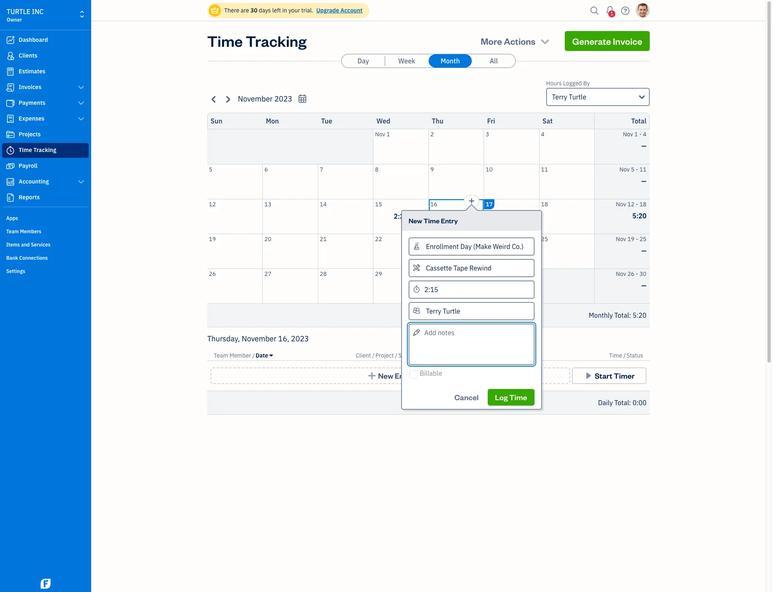 Task type: locate. For each thing, give the bounding box(es) containing it.
0:00
[[633, 399, 647, 407]]

3:00
[[505, 212, 519, 221]]

8 button
[[374, 164, 429, 199]]

2 chevron large down image from the top
[[77, 179, 85, 185]]

chevron large down image
[[77, 84, 85, 91], [77, 179, 85, 185]]

- inside nov 1 - 4 —
[[640, 131, 642, 138]]

2 26 from the left
[[628, 270, 635, 278]]

10 button
[[484, 164, 539, 199]]

0 horizontal spatial 5
[[209, 166, 213, 173]]

there
[[224, 7, 239, 14]]

go to help image
[[619, 4, 632, 17]]

0 horizontal spatial entry
[[395, 371, 414, 381]]

- inside nov 5 - 11 —
[[636, 166, 639, 173]]

1 horizontal spatial new
[[409, 216, 423, 225]]

30 inside "button"
[[431, 270, 438, 278]]

18 inside button
[[541, 201, 548, 208]]

all link
[[473, 54, 516, 68]]

payments
[[19, 99, 45, 107]]

2 4 from the left
[[644, 131, 647, 138]]

chevrondown image
[[540, 35, 551, 47]]

projects
[[19, 131, 41, 138]]

1 vertical spatial entry
[[395, 371, 414, 381]]

- inside the "nov 12 - 18 5:20"
[[636, 201, 639, 208]]

sun
[[211, 117, 223, 125]]

days
[[259, 7, 271, 14]]

0 vertical spatial team
[[6, 229, 19, 235]]

1 26 from the left
[[209, 270, 216, 278]]

nov inside nov 5 - 11 —
[[620, 166, 630, 173]]

nov down wed
[[375, 131, 386, 138]]

Duration text field
[[409, 281, 535, 299]]

turtle
[[7, 7, 30, 16]]

1 vertical spatial :
[[630, 399, 632, 407]]

estimate image
[[5, 68, 15, 76]]

0 vertical spatial november
[[238, 94, 273, 104]]

28
[[320, 270, 327, 278]]

0 vertical spatial tracking
[[246, 31, 307, 51]]

chevron large down image for accounting
[[77, 179, 85, 185]]

3 button
[[484, 129, 539, 164]]

nov inside the "nov 12 - 18 5:20"
[[616, 201, 627, 208]]

/ right the client
[[373, 352, 375, 360]]

nov for nov 1
[[375, 131, 386, 138]]

0 vertical spatial 5:20
[[633, 212, 647, 220]]

team members
[[6, 229, 41, 235]]

19 inside 19 button
[[209, 235, 216, 243]]

more actions
[[481, 35, 536, 47]]

- for nov 19 - 25 —
[[636, 235, 639, 243]]

25 down 18 button
[[541, 235, 548, 243]]

total right 'daily'
[[615, 399, 630, 407]]

0 horizontal spatial 18
[[541, 201, 548, 208]]

nov down the "nov 12 - 18 5:20"
[[616, 235, 627, 243]]

1 horizontal spatial 5
[[631, 166, 635, 173]]

3
[[486, 131, 490, 138]]

1 horizontal spatial 25
[[640, 235, 647, 243]]

your
[[289, 7, 300, 14]]

27 button
[[263, 269, 318, 304]]

dashboard
[[19, 36, 48, 44]]

— for nov 1 - 4 —
[[642, 142, 647, 150]]

1 vertical spatial 2023
[[291, 334, 309, 344]]

1 5 from the left
[[209, 166, 213, 173]]

0 horizontal spatial new
[[378, 371, 394, 381]]

0 horizontal spatial 12
[[209, 201, 216, 208]]

2 horizontal spatial 1
[[635, 131, 638, 138]]

— up the "nov 12 - 18 5:20"
[[642, 177, 647, 185]]

1 inside button
[[387, 131, 390, 138]]

0 vertical spatial 2023
[[275, 94, 293, 104]]

18 down 11 button
[[541, 201, 548, 208]]

30 down nov 19 - 25 —
[[640, 270, 647, 278]]

chevron large down image for expenses
[[77, 116, 85, 122]]

tracking down left
[[246, 31, 307, 51]]

1 vertical spatial 5:20
[[633, 311, 647, 320]]

projects link
[[2, 127, 89, 142]]

0 horizontal spatial tracking
[[33, 146, 56, 154]]

nov 5 - 11 —
[[620, 166, 647, 185]]

cancel button
[[447, 389, 486, 406]]

— up monthly total : 5:20
[[642, 281, 647, 290]]

1 horizontal spatial 4
[[644, 131, 647, 138]]

11 down 4 button in the top of the page
[[541, 166, 548, 173]]

log time button
[[488, 389, 535, 406]]

Add a service text field
[[410, 260, 534, 276]]

hours logged by
[[547, 80, 590, 87]]

0 horizontal spatial 1
[[387, 131, 390, 138]]

1 horizontal spatial 26
[[628, 270, 635, 278]]

30 down 23 button
[[431, 270, 438, 278]]

add a time entry image
[[469, 196, 475, 206]]

- for nov 1 - 4 —
[[640, 131, 642, 138]]

1 down wed
[[387, 131, 390, 138]]

1 horizontal spatial 1
[[611, 10, 614, 17]]

26 down 19 button
[[209, 270, 216, 278]]

time tracking down projects link
[[19, 146, 56, 154]]

timer
[[614, 371, 635, 381]]

2023 right the 16,
[[291, 334, 309, 344]]

time tracking down days
[[207, 31, 307, 51]]

0 horizontal spatial 26
[[209, 270, 216, 278]]

4 inside 4 button
[[541, 131, 545, 138]]

1 vertical spatial total
[[615, 311, 630, 320]]

1 up nov 5 - 11 —
[[635, 131, 638, 138]]

1 vertical spatial tracking
[[33, 146, 56, 154]]

0 vertical spatial chevron large down image
[[77, 100, 85, 107]]

2 : from the top
[[630, 399, 632, 407]]

apps link
[[2, 212, 89, 224]]

23
[[431, 235, 438, 243]]

0 horizontal spatial 4
[[541, 131, 545, 138]]

nov inside nov 19 - 25 —
[[616, 235, 627, 243]]

nov down nov 5 - 11 —
[[616, 201, 627, 208]]

1 inside dropdown button
[[611, 10, 614, 17]]

/ left date at left
[[253, 352, 255, 360]]

12 down '5' button
[[209, 201, 216, 208]]

chevron large down image inside payments link
[[77, 100, 85, 107]]

1 5:20 from the top
[[633, 212, 647, 220]]

service link
[[399, 352, 419, 360]]

2 18 from the left
[[640, 201, 647, 208]]

1 11 from the left
[[541, 166, 548, 173]]

total
[[632, 117, 647, 125], [615, 311, 630, 320], [615, 399, 630, 407]]

inc
[[32, 7, 44, 16]]

1 — from the top
[[642, 142, 647, 150]]

0 horizontal spatial 19
[[209, 235, 216, 243]]

0 horizontal spatial 11
[[541, 166, 548, 173]]

1 inside nov 1 - 4 —
[[635, 131, 638, 138]]

new entry button
[[211, 368, 571, 384]]

time right timer icon
[[19, 146, 32, 154]]

4 — from the top
[[642, 281, 647, 290]]

1 horizontal spatial entry
[[441, 216, 458, 225]]

total for monthly total
[[615, 311, 630, 320]]

time
[[207, 31, 243, 51], [19, 146, 32, 154], [424, 216, 440, 225], [610, 352, 623, 360], [510, 393, 528, 402]]

0 vertical spatial :
[[630, 311, 632, 320]]

— up nov 5 - 11 —
[[642, 142, 647, 150]]

0 horizontal spatial time tracking
[[19, 146, 56, 154]]

freshbooks image
[[39, 579, 52, 589]]

caretdown image
[[270, 353, 273, 359]]

— inside nov 5 - 11 —
[[642, 177, 647, 185]]

16 button
[[429, 199, 484, 234]]

actions
[[504, 35, 536, 47]]

2 19 from the left
[[628, 235, 635, 243]]

- for nov 12 - 18 5:20
[[636, 201, 639, 208]]

november right next month image
[[238, 94, 273, 104]]

20 button
[[263, 234, 318, 269]]

chevron large down image up projects link
[[77, 116, 85, 122]]

new inside button
[[378, 371, 394, 381]]

— inside nov 1 - 4 —
[[642, 142, 647, 150]]

1 for nov 1
[[387, 131, 390, 138]]

nov down nov 1 - 4 —
[[620, 166, 630, 173]]

26 down nov 19 - 25 —
[[628, 270, 635, 278]]

new right 2:20
[[409, 216, 423, 225]]

nov up nov 5 - 11 —
[[623, 131, 634, 138]]

1 chevron large down image from the top
[[77, 84, 85, 91]]

1 horizontal spatial 11
[[640, 166, 647, 173]]

2023 left choose a date image
[[275, 94, 293, 104]]

26 inside button
[[209, 270, 216, 278]]

1 horizontal spatial 12
[[628, 201, 635, 208]]

29 button
[[374, 269, 429, 304]]

5:20
[[633, 212, 647, 220], [633, 311, 647, 320]]

entry
[[441, 216, 458, 225], [395, 371, 414, 381]]

18 down nov 5 - 11 —
[[640, 201, 647, 208]]

: left 0:00
[[630, 399, 632, 407]]

2 12 from the left
[[628, 201, 635, 208]]

4
[[541, 131, 545, 138], [644, 131, 647, 138]]

nov
[[375, 131, 386, 138], [623, 131, 634, 138], [620, 166, 630, 173], [616, 201, 627, 208], [616, 235, 627, 243], [616, 270, 627, 278]]

new time entry
[[409, 216, 458, 225]]

2 25 from the left
[[640, 235, 647, 243]]

26 inside nov 26 - 30 —
[[628, 270, 635, 278]]

date link
[[256, 352, 273, 360]]

0 horizontal spatial 25
[[541, 235, 548, 243]]

4 / from the left
[[624, 352, 626, 360]]

1 chevron large down image from the top
[[77, 100, 85, 107]]

are
[[241, 7, 249, 14]]

connections
[[19, 255, 48, 261]]

play image
[[584, 372, 594, 380]]

new right plus image
[[378, 371, 394, 381]]

choose a date image
[[298, 94, 307, 104]]

30
[[251, 7, 258, 14], [431, 270, 438, 278], [640, 270, 647, 278]]

2 5 from the left
[[631, 166, 635, 173]]

: right monthly
[[630, 311, 632, 320]]

total up nov 1 - 4 —
[[632, 117, 647, 125]]

nov inside nov 26 - 30 —
[[616, 270, 627, 278]]

0 vertical spatial time tracking
[[207, 31, 307, 51]]

chevron large down image up reports link
[[77, 179, 85, 185]]

/ left status link
[[624, 352, 626, 360]]

new entry
[[378, 371, 414, 381]]

— for nov 26 - 30 —
[[642, 281, 647, 290]]

sat
[[543, 117, 553, 125]]

25 down the "nov 12 - 18 5:20"
[[640, 235, 647, 243]]

2 horizontal spatial 30
[[640, 270, 647, 278]]

— inside nov 19 - 25 —
[[642, 247, 647, 255]]

: for monthly total
[[630, 311, 632, 320]]

chevron large down image up payments link
[[77, 84, 85, 91]]

—
[[642, 142, 647, 150], [642, 177, 647, 185], [642, 247, 647, 255], [642, 281, 647, 290]]

19 down '12' button on the left top of page
[[209, 235, 216, 243]]

chevron large down image inside the invoices link
[[77, 84, 85, 91]]

3 / from the left
[[396, 352, 398, 360]]

11 button
[[540, 164, 595, 199]]

mon
[[266, 117, 279, 125]]

nov inside nov 1 - 4 —
[[623, 131, 634, 138]]

5:20 up nov 19 - 25 —
[[633, 212, 647, 220]]

29
[[375, 270, 382, 278]]

1 vertical spatial time tracking
[[19, 146, 56, 154]]

1 25 from the left
[[541, 235, 548, 243]]

2 11 from the left
[[640, 166, 647, 173]]

1 left go to help icon
[[611, 10, 614, 17]]

3 — from the top
[[642, 247, 647, 255]]

30 right are
[[251, 7, 258, 14]]

- inside nov 19 - 25 —
[[636, 235, 639, 243]]

1 : from the top
[[630, 311, 632, 320]]

nov 19 - 25 —
[[616, 235, 647, 255]]

15
[[375, 201, 382, 208]]

generate invoice button
[[565, 31, 650, 51]]

week
[[399, 57, 416, 65]]

0 horizontal spatial team
[[6, 229, 19, 235]]

12 inside '12' button
[[209, 201, 216, 208]]

1 12 from the left
[[209, 201, 216, 208]]

2:20
[[394, 212, 408, 221]]

1 18 from the left
[[541, 201, 548, 208]]

19 button
[[207, 234, 263, 269]]

new for new entry
[[378, 371, 394, 381]]

chevron large down image for invoices
[[77, 84, 85, 91]]

25 inside button
[[541, 235, 548, 243]]

2 vertical spatial total
[[615, 399, 630, 407]]

5
[[209, 166, 213, 173], [631, 166, 635, 173]]

Add notes text field
[[409, 324, 535, 365]]

time right "log"
[[510, 393, 528, 402]]

1 vertical spatial team
[[214, 352, 228, 360]]

1 19 from the left
[[209, 235, 216, 243]]

daily total : 0:00
[[599, 399, 647, 407]]

1 horizontal spatial 18
[[640, 201, 647, 208]]

project link
[[376, 352, 396, 360]]

/ left service
[[396, 352, 398, 360]]

time tracking inside 'link'
[[19, 146, 56, 154]]

chevron large down image
[[77, 100, 85, 107], [77, 116, 85, 122]]

client / project / service
[[356, 352, 418, 360]]

nov down nov 19 - 25 —
[[616, 270, 627, 278]]

1 vertical spatial chevron large down image
[[77, 179, 85, 185]]

19 down the "nov 12 - 18 5:20"
[[628, 235, 635, 243]]

nov inside button
[[375, 131, 386, 138]]

4 inside nov 1 - 4 —
[[644, 131, 647, 138]]

month link
[[429, 54, 472, 68]]

0 vertical spatial new
[[409, 216, 423, 225]]

clients
[[19, 52, 37, 59]]

0 vertical spatial chevron large down image
[[77, 84, 85, 91]]

total right monthly
[[615, 311, 630, 320]]

— inside nov 26 - 30 —
[[642, 281, 647, 290]]

1 4 from the left
[[541, 131, 545, 138]]

- inside nov 26 - 30 —
[[636, 270, 639, 278]]

5:20 down nov 26 - 30 —
[[633, 311, 647, 320]]

11 down nov 1 - 4 —
[[640, 166, 647, 173]]

crown image
[[211, 6, 219, 15]]

november up date at left
[[242, 334, 277, 344]]

1 horizontal spatial team
[[214, 352, 228, 360]]

2 chevron large down image from the top
[[77, 116, 85, 122]]

1 horizontal spatial time tracking
[[207, 31, 307, 51]]

— up nov 26 - 30 —
[[642, 247, 647, 255]]

2 — from the top
[[642, 177, 647, 185]]

team down thursday,
[[214, 352, 228, 360]]

team
[[6, 229, 19, 235], [214, 352, 228, 360]]

chart image
[[5, 178, 15, 186]]

-
[[640, 131, 642, 138], [636, 166, 639, 173], [636, 201, 639, 208], [636, 235, 639, 243], [636, 270, 639, 278]]

money image
[[5, 162, 15, 170]]

1 vertical spatial new
[[378, 371, 394, 381]]

1 horizontal spatial tracking
[[246, 31, 307, 51]]

chevron large down image down the invoices link
[[77, 100, 85, 107]]

team down apps
[[6, 229, 19, 235]]

monthly total : 5:20
[[589, 311, 647, 320]]

team inside main element
[[6, 229, 19, 235]]

1 vertical spatial chevron large down image
[[77, 116, 85, 122]]

0 vertical spatial entry
[[441, 216, 458, 225]]

14
[[320, 201, 327, 208]]

tracking down projects link
[[33, 146, 56, 154]]

fri
[[488, 117, 496, 125]]

nov for nov 26 - 30 —
[[616, 270, 627, 278]]

search image
[[589, 4, 602, 17]]

nov 12 - 18 5:20
[[616, 201, 647, 220]]

1 horizontal spatial 19
[[628, 235, 635, 243]]

12 down nov 5 - 11 —
[[628, 201, 635, 208]]

1 horizontal spatial 30
[[431, 270, 438, 278]]

total for daily total
[[615, 399, 630, 407]]

21
[[320, 235, 327, 243]]



Task type: describe. For each thing, give the bounding box(es) containing it.
5 button
[[207, 164, 263, 199]]

6
[[265, 166, 268, 173]]

start
[[595, 371, 613, 381]]

team for team member /
[[214, 352, 228, 360]]

8
[[375, 166, 379, 173]]

thu
[[432, 117, 444, 125]]

11 inside nov 5 - 11 —
[[640, 166, 647, 173]]

: for daily total
[[630, 399, 632, 407]]

log time
[[495, 393, 528, 402]]

payroll
[[19, 162, 37, 170]]

payroll link
[[2, 159, 89, 174]]

services
[[31, 242, 50, 248]]

nov 26 - 30 —
[[616, 270, 647, 290]]

2 button
[[429, 129, 484, 164]]

22
[[375, 235, 382, 243]]

turtle
[[569, 93, 587, 101]]

4 button
[[540, 129, 595, 164]]

apps
[[6, 215, 18, 221]]

5:20 inside the "nov 12 - 18 5:20"
[[633, 212, 647, 220]]

27
[[265, 270, 272, 278]]

9 button
[[429, 164, 484, 199]]

1 button
[[604, 2, 617, 19]]

18 button
[[540, 199, 595, 234]]

terry turtle button
[[547, 88, 650, 106]]

12 button
[[207, 199, 263, 234]]

0 horizontal spatial 30
[[251, 7, 258, 14]]

logged
[[564, 80, 582, 87]]

9
[[431, 166, 434, 173]]

client image
[[5, 52, 15, 60]]

daily
[[599, 399, 613, 407]]

tracking inside 'link'
[[33, 146, 56, 154]]

time inside 'link'
[[19, 146, 32, 154]]

nov for nov 1 - 4 —
[[623, 131, 634, 138]]

21 button
[[318, 234, 373, 269]]

11 inside button
[[541, 166, 548, 173]]

Add a client or project text field
[[410, 238, 534, 255]]

next month image
[[223, 94, 233, 104]]

plus image
[[367, 372, 377, 380]]

log
[[495, 393, 508, 402]]

team member /
[[214, 352, 255, 360]]

1 for nov 1 - 4 —
[[635, 131, 638, 138]]

bank connections link
[[2, 252, 89, 264]]

status link
[[627, 352, 644, 360]]

12 inside the "nov 12 - 18 5:20"
[[628, 201, 635, 208]]

13 button
[[263, 199, 318, 234]]

Add a team member text field
[[410, 303, 534, 320]]

month
[[441, 57, 460, 65]]

main element
[[0, 0, 112, 593]]

24 button
[[484, 234, 539, 269]]

6 button
[[263, 164, 318, 199]]

turtle inc owner
[[7, 7, 44, 23]]

2 / from the left
[[373, 352, 375, 360]]

time left status
[[610, 352, 623, 360]]

tue
[[321, 117, 333, 125]]

note link
[[422, 352, 435, 360]]

dashboard image
[[5, 36, 15, 44]]

nov for nov 5 - 11 —
[[620, 166, 630, 173]]

- for nov 5 - 11 —
[[636, 166, 639, 173]]

trial.
[[302, 7, 314, 14]]

30 button
[[429, 269, 484, 304]]

estimates
[[19, 68, 45, 75]]

13
[[265, 201, 272, 208]]

1 vertical spatial november
[[242, 334, 277, 344]]

account
[[341, 7, 363, 14]]

terry
[[552, 93, 568, 101]]

— for nov 5 - 11 —
[[642, 177, 647, 185]]

invoice
[[613, 35, 643, 47]]

member
[[230, 352, 251, 360]]

time down 'there'
[[207, 31, 243, 51]]

5 inside nov 5 - 11 —
[[631, 166, 635, 173]]

26 button
[[207, 269, 263, 304]]

22 button
[[374, 234, 429, 269]]

2 5:20 from the top
[[633, 311, 647, 320]]

19 inside nov 19 - 25 —
[[628, 235, 635, 243]]

accounting
[[19, 178, 49, 185]]

members
[[20, 229, 41, 235]]

25 inside nov 19 - 25 —
[[640, 235, 647, 243]]

generate
[[573, 35, 612, 47]]

16,
[[278, 334, 289, 344]]

expenses
[[19, 115, 44, 122]]

clients link
[[2, 49, 89, 63]]

invoice image
[[5, 83, 15, 92]]

25 button
[[540, 234, 595, 269]]

items and services
[[6, 242, 50, 248]]

time down the 16
[[424, 216, 440, 225]]

chevron large down image for payments
[[77, 100, 85, 107]]

all
[[490, 57, 498, 65]]

dashboard link
[[2, 33, 89, 48]]

10
[[486, 166, 493, 173]]

28 button
[[318, 269, 373, 304]]

new for new time entry
[[409, 216, 423, 225]]

timer image
[[5, 146, 15, 155]]

project image
[[5, 131, 15, 139]]

by
[[584, 80, 590, 87]]

time inside button
[[510, 393, 528, 402]]

hours
[[547, 80, 562, 87]]

owner
[[7, 17, 22, 23]]

20
[[265, 235, 272, 243]]

0 vertical spatial total
[[632, 117, 647, 125]]

thursday, november 16, 2023
[[207, 334, 309, 344]]

— for nov 19 - 25 —
[[642, 247, 647, 255]]

day
[[358, 57, 369, 65]]

monthly
[[589, 311, 613, 320]]

time tracking link
[[2, 143, 89, 158]]

payments link
[[2, 96, 89, 111]]

nov 1 button
[[374, 129, 429, 164]]

generate invoice
[[573, 35, 643, 47]]

invoices
[[19, 83, 41, 91]]

- for nov 26 - 30 —
[[636, 270, 639, 278]]

5 inside button
[[209, 166, 213, 173]]

18 inside the "nov 12 - 18 5:20"
[[640, 201, 647, 208]]

payment image
[[5, 99, 15, 107]]

team for team members
[[6, 229, 19, 235]]

report image
[[5, 194, 15, 202]]

30 inside nov 26 - 30 —
[[640, 270, 647, 278]]

upgrade
[[317, 7, 339, 14]]

nov for nov 19 - 25 —
[[616, 235, 627, 243]]

cancel
[[455, 393, 479, 402]]

entry inside button
[[395, 371, 414, 381]]

bank
[[6, 255, 18, 261]]

1 / from the left
[[253, 352, 255, 360]]

expense image
[[5, 115, 15, 123]]

nov for nov 12 - 18 5:20
[[616, 201, 627, 208]]

and
[[21, 242, 30, 248]]

bank connections
[[6, 255, 48, 261]]

previous month image
[[209, 94, 219, 104]]



Task type: vqa. For each thing, say whether or not it's contained in the screenshot.
middle Choose
no



